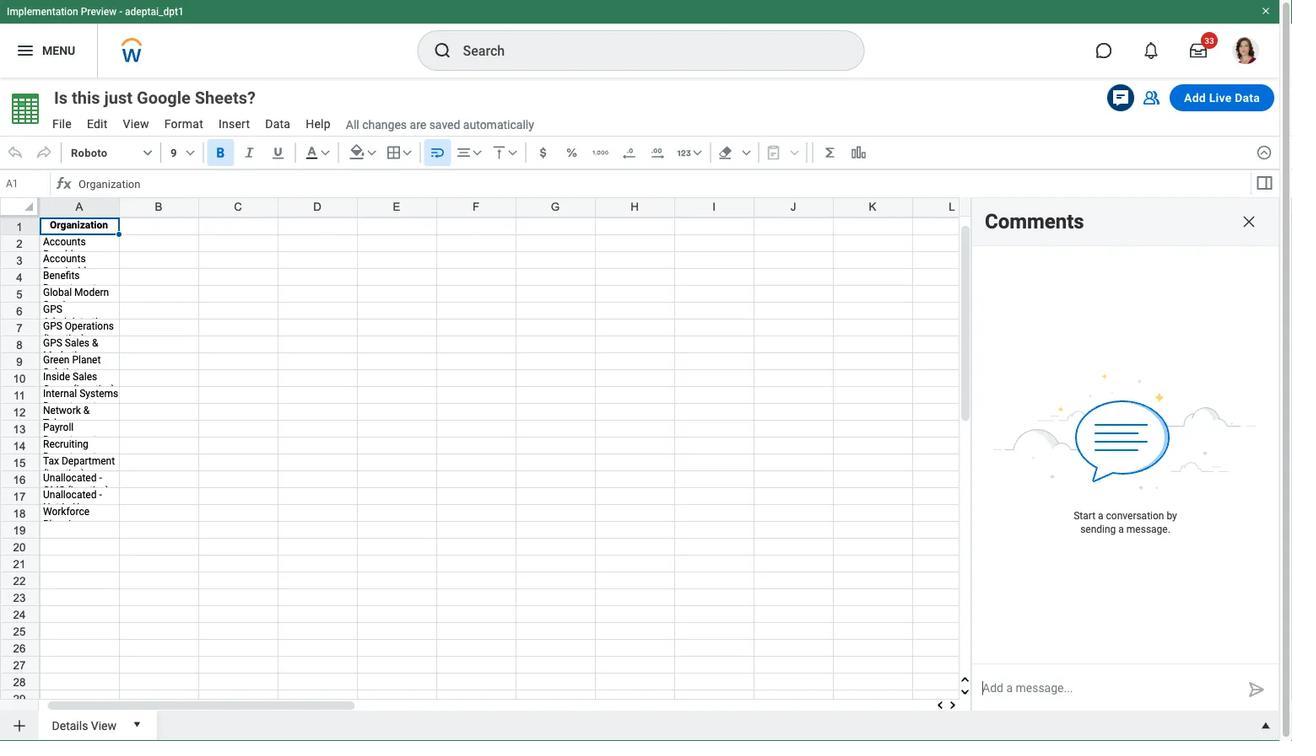 Task type: describe. For each thing, give the bounding box(es) containing it.
all
[[346, 118, 359, 132]]

preview
[[81, 6, 117, 18]]

fx image
[[54, 174, 74, 194]]

format
[[164, 117, 203, 131]]

media classroom image
[[1141, 88, 1161, 108]]

border all image
[[386, 144, 402, 161]]

bold image
[[212, 144, 229, 161]]

are
[[410, 118, 426, 132]]

details
[[52, 720, 88, 734]]

inbox large image
[[1190, 42, 1207, 59]]

menu button
[[0, 24, 97, 78]]

eraser image
[[717, 144, 734, 161]]

details view button
[[45, 712, 123, 739]]

menu banner
[[0, 0, 1280, 78]]

start a conversation by sending a message.
[[1074, 511, 1177, 536]]

add live data
[[1184, 91, 1260, 105]]

insert
[[219, 117, 250, 131]]

add zero image
[[650, 144, 667, 161]]

add footer ws image
[[11, 718, 28, 735]]

autosum image
[[822, 144, 839, 161]]

text wrap image
[[429, 144, 446, 161]]

comments
[[985, 210, 1084, 234]]

4 chevron down small image from the left
[[469, 144, 486, 161]]

details view
[[52, 720, 117, 734]]

-
[[119, 6, 122, 18]]

sending
[[1081, 524, 1116, 536]]

3 chevron down small image from the left
[[689, 144, 706, 161]]

2 chevron down small image from the left
[[317, 144, 334, 161]]

profile logan mcneil image
[[1232, 37, 1259, 68]]

thousands comma image
[[592, 144, 609, 161]]

Formula Bar text field
[[74, 172, 1249, 196]]

formula editor image
[[1255, 173, 1275, 193]]

search image
[[433, 41, 453, 61]]

start
[[1074, 511, 1096, 522]]

is this just google sheets? button
[[46, 86, 286, 110]]

adeptai_dpt1
[[125, 6, 184, 18]]

9 button
[[165, 139, 200, 166]]

sheets?
[[195, 88, 256, 108]]

saved
[[429, 118, 460, 132]]

notifications large image
[[1143, 42, 1160, 59]]

view inside menus menu bar
[[123, 117, 149, 131]]

message.
[[1127, 524, 1171, 536]]

chevron down small image inside roboto dropdown button
[[139, 144, 156, 161]]

conversation
[[1106, 511, 1164, 522]]

add live data button
[[1170, 84, 1275, 111]]

justify image
[[15, 41, 35, 61]]

changes
[[362, 118, 407, 132]]

view inside button
[[91, 720, 117, 734]]

comments region
[[972, 198, 1279, 712]]



Task type: locate. For each thing, give the bounding box(es) containing it.
data up underline icon
[[265, 117, 291, 131]]

data
[[1235, 91, 1260, 105], [265, 117, 291, 131]]

application
[[972, 665, 1279, 712]]

chart image
[[851, 144, 867, 161]]

1 vertical spatial a
[[1119, 524, 1124, 536]]

chevron down small image right 9
[[182, 144, 199, 161]]

chevron down small image left align top icon
[[469, 144, 486, 161]]

align center image
[[456, 144, 472, 161]]

3 chevron down small image from the left
[[364, 144, 380, 161]]

view
[[123, 117, 149, 131], [91, 720, 117, 734]]

chevron down small image down are
[[399, 144, 416, 161]]

0 horizontal spatial a
[[1098, 511, 1104, 522]]

all changes are saved automatically
[[346, 118, 534, 132]]

Search Workday  search field
[[463, 32, 829, 69]]

remove zero image
[[621, 144, 638, 161]]

chevron down small image left the border all icon
[[364, 144, 380, 161]]

1 horizontal spatial data
[[1235, 91, 1260, 105]]

data inside button
[[1235, 91, 1260, 105]]

send image
[[1247, 680, 1267, 701]]

numbers image
[[676, 144, 693, 161]]

by
[[1167, 511, 1177, 522]]

a
[[1098, 511, 1104, 522], [1119, 524, 1124, 536]]

1 horizontal spatial a
[[1119, 524, 1124, 536]]

chevron down small image left dollar sign "image"
[[505, 144, 521, 161]]

google
[[137, 88, 191, 108]]

align top image
[[491, 144, 508, 161]]

33 button
[[1180, 32, 1218, 69]]

chevron down small image
[[182, 144, 199, 161], [317, 144, 334, 161], [364, 144, 380, 161], [469, 144, 486, 161], [505, 144, 521, 161]]

underline image
[[270, 144, 287, 161]]

data inside menus menu bar
[[265, 117, 291, 131]]

0 vertical spatial a
[[1098, 511, 1104, 522]]

None text field
[[2, 172, 50, 196]]

5 chevron down small image from the left
[[505, 144, 521, 161]]

1 chevron down small image from the left
[[139, 144, 156, 161]]

chevron down small image right eraser icon
[[738, 144, 755, 161]]

33
[[1205, 35, 1214, 46]]

caret up image
[[1258, 718, 1275, 735]]

is this just google sheets?
[[54, 88, 256, 108]]

data right live
[[1235, 91, 1260, 105]]

0 horizontal spatial view
[[91, 720, 117, 734]]

grid
[[0, 198, 1292, 742]]

edit
[[87, 117, 108, 131]]

add
[[1184, 91, 1206, 105]]

italics image
[[241, 144, 258, 161]]

menu
[[42, 44, 75, 57]]

1 horizontal spatial view
[[123, 117, 149, 131]]

0 vertical spatial data
[[1235, 91, 1260, 105]]

1 vertical spatial data
[[265, 117, 291, 131]]

file
[[52, 117, 72, 131]]

chevron down small image down "help"
[[317, 144, 334, 161]]

roboto button
[[65, 139, 157, 166]]

caret down small image
[[128, 717, 145, 734]]

chevron down small image left eraser icon
[[689, 144, 706, 161]]

all changes are saved automatically button
[[339, 117, 534, 133]]

roboto
[[71, 146, 107, 159]]

percentage image
[[564, 144, 580, 161]]

automatically
[[463, 118, 534, 132]]

a up sending
[[1098, 511, 1104, 522]]

view left 'caret down small' image
[[91, 720, 117, 734]]

chevron down small image
[[139, 144, 156, 161], [399, 144, 416, 161], [689, 144, 706, 161], [738, 144, 755, 161]]

menus menu bar
[[44, 112, 339, 138]]

just
[[104, 88, 133, 108]]

is
[[54, 88, 68, 108]]

dollar sign image
[[535, 144, 552, 161]]

implementation
[[7, 6, 78, 18]]

close environment banner image
[[1261, 6, 1271, 16]]

activity stream image
[[1111, 88, 1131, 108]]

0 horizontal spatial data
[[265, 117, 291, 131]]

chevron down small image left 9
[[139, 144, 156, 161]]

0 vertical spatial view
[[123, 117, 149, 131]]

view down "just"
[[123, 117, 149, 131]]

1 vertical spatial view
[[91, 720, 117, 734]]

Add a message... text field
[[972, 665, 1242, 712]]

a down conversation
[[1119, 524, 1124, 536]]

implementation preview -   adeptai_dpt1
[[7, 6, 184, 18]]

9
[[171, 146, 177, 159]]

4 chevron down small image from the left
[[738, 144, 755, 161]]

live
[[1209, 91, 1232, 105]]

x image
[[1241, 214, 1258, 230]]

chevron down small image inside 9 popup button
[[182, 144, 199, 161]]

1 chevron down small image from the left
[[182, 144, 199, 161]]

help
[[306, 117, 331, 131]]

this
[[72, 88, 100, 108]]

toolbar container region
[[0, 136, 1249, 170]]

2 chevron down small image from the left
[[399, 144, 416, 161]]

chevron up circle image
[[1256, 144, 1273, 161]]



Task type: vqa. For each thing, say whether or not it's contained in the screenshot.
Jump
no



